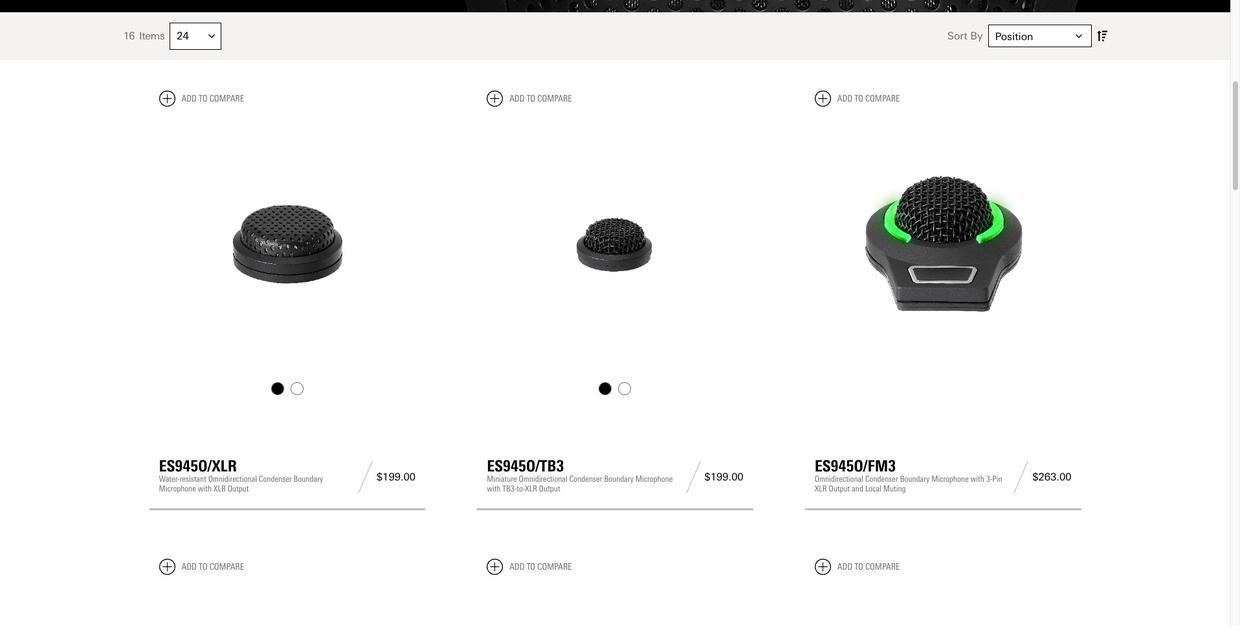 Task type: vqa. For each thing, say whether or not it's contained in the screenshot.
'Gl3'
no



Task type: describe. For each thing, give the bounding box(es) containing it.
omnidirectional inside es945o/xlr water-resistant omnidirectional condenser boundary microphone with xlr output
[[208, 475, 257, 484]]

condenser inside es945o/xlr water-resistant omnidirectional condenser boundary microphone with xlr output
[[259, 475, 292, 484]]

sort
[[948, 30, 968, 42]]

es945o/tb3 miniature omnidirectional condenser boundary microphone with tb3-to-xlr output
[[487, 457, 673, 494]]

with inside es945o/tb3 miniature omnidirectional condenser boundary microphone with tb3-to-xlr output
[[487, 484, 501, 494]]

divider line image for es945o/xlr
[[354, 462, 377, 494]]

$199.00 for es945o/xlr
[[377, 472, 416, 484]]

xlr inside es945o/tb3 miniature omnidirectional condenser boundary microphone with tb3-to-xlr output
[[525, 484, 537, 494]]

condenser inside es945o/fm3 omnidirectional condenser boundary microphone with 3-pin xlr output and local muting
[[866, 475, 899, 484]]

es945o/tb3 image
[[487, 117, 744, 374]]

divider line image for es945o/tb3
[[682, 462, 705, 494]]

3-
[[987, 475, 993, 484]]

muting
[[884, 484, 906, 494]]

16 items
[[123, 30, 165, 42]]

pin
[[993, 475, 1003, 484]]

es945o/xlr image
[[159, 117, 416, 374]]

carrat down image
[[1076, 33, 1083, 39]]

and
[[852, 484, 864, 494]]

option group for es945o/xlr
[[158, 380, 417, 399]]

local
[[866, 484, 882, 494]]

with inside es945o/xlr water-resistant omnidirectional condenser boundary microphone with xlr output
[[198, 484, 212, 494]]

microphone inside es945o/tb3 miniature omnidirectional condenser boundary microphone with tb3-to-xlr output
[[636, 475, 673, 484]]

omnidirectional inside es945o/fm3 omnidirectional condenser boundary microphone with 3-pin xlr output and local muting
[[815, 475, 864, 484]]

items
[[139, 30, 165, 42]]

miniature
[[487, 475, 517, 484]]

boundary inside es945o/fm3 omnidirectional condenser boundary microphone with 3-pin xlr output and local muting
[[901, 475, 930, 484]]



Task type: locate. For each thing, give the bounding box(es) containing it.
resistant
[[180, 475, 206, 484]]

with left tb3-
[[487, 484, 501, 494]]

divider line image
[[354, 462, 377, 494], [682, 462, 705, 494], [1010, 462, 1033, 494]]

with inside es945o/fm3 omnidirectional condenser boundary microphone with 3-pin xlr output and local muting
[[971, 475, 985, 484]]

0 horizontal spatial boundary
[[294, 475, 323, 484]]

0 horizontal spatial microphone
[[159, 484, 196, 494]]

0 horizontal spatial with
[[198, 484, 212, 494]]

add to compare
[[182, 93, 244, 104], [510, 93, 572, 104], [838, 93, 900, 104], [182, 562, 244, 573], [510, 562, 572, 573], [838, 562, 900, 573]]

microphone inside es945o/fm3 omnidirectional condenser boundary microphone with 3-pin xlr output and local muting
[[932, 475, 969, 484]]

$199.00 for es945o/tb3
[[705, 472, 744, 484]]

output left and
[[829, 484, 850, 494]]

meeting space image
[[0, 0, 1231, 12]]

add to compare button
[[159, 90, 244, 107], [487, 90, 572, 107], [815, 90, 900, 107], [159, 559, 244, 576], [487, 559, 572, 576], [815, 559, 900, 576]]

3 condenser from the left
[[866, 475, 899, 484]]

2 horizontal spatial microphone
[[932, 475, 969, 484]]

option group for es945o/tb3
[[486, 380, 745, 399]]

omnidirectional left local in the right of the page
[[815, 475, 864, 484]]

xlr for es945o/fm3
[[815, 484, 827, 494]]

1 output from the left
[[228, 484, 249, 494]]

option group
[[158, 380, 417, 399], [486, 380, 745, 399]]

2 horizontal spatial omnidirectional
[[815, 475, 864, 484]]

boundary
[[294, 475, 323, 484], [605, 475, 634, 484], [901, 475, 930, 484]]

carrat down image
[[209, 33, 215, 39]]

sort by
[[948, 30, 983, 42]]

es945o/fm3
[[815, 457, 896, 476]]

water-
[[159, 475, 180, 484]]

output right resistant
[[228, 484, 249, 494]]

1 horizontal spatial microphone
[[636, 475, 673, 484]]

16
[[123, 30, 135, 42]]

add
[[182, 93, 197, 104], [510, 93, 525, 104], [838, 93, 853, 104], [182, 562, 197, 573], [510, 562, 525, 573], [838, 562, 853, 573]]

output for es945o/xlr
[[228, 484, 249, 494]]

2 output from the left
[[539, 484, 561, 494]]

omnidirectional right tb3-
[[519, 475, 568, 484]]

0 horizontal spatial xlr
[[214, 484, 226, 494]]

omnidirectional
[[208, 475, 257, 484], [519, 475, 568, 484], [815, 475, 864, 484]]

2 horizontal spatial divider line image
[[1010, 462, 1033, 494]]

omnidirectional right resistant
[[208, 475, 257, 484]]

1 horizontal spatial divider line image
[[682, 462, 705, 494]]

1 horizontal spatial condenser
[[570, 475, 603, 484]]

divider line image for es945o/fm3
[[1010, 462, 1033, 494]]

es945o/fm3 omnidirectional condenser boundary microphone with 3-pin xlr output and local muting
[[815, 457, 1003, 494]]

1 horizontal spatial output
[[539, 484, 561, 494]]

1 horizontal spatial xlr
[[525, 484, 537, 494]]

2 divider line image from the left
[[682, 462, 705, 494]]

xlr
[[214, 484, 226, 494], [525, 484, 537, 494], [815, 484, 827, 494]]

tb3-
[[503, 484, 517, 494]]

2 horizontal spatial xlr
[[815, 484, 827, 494]]

1 horizontal spatial $199.00
[[705, 472, 744, 484]]

xlr inside es945o/xlr water-resistant omnidirectional condenser boundary microphone with xlr output
[[214, 484, 226, 494]]

2 xlr from the left
[[525, 484, 537, 494]]

2 horizontal spatial with
[[971, 475, 985, 484]]

1 horizontal spatial boundary
[[605, 475, 634, 484]]

0 horizontal spatial output
[[228, 484, 249, 494]]

output inside es945o/xlr water-resistant omnidirectional condenser boundary microphone with xlr output
[[228, 484, 249, 494]]

2 omnidirectional from the left
[[519, 475, 568, 484]]

output right to-
[[539, 484, 561, 494]]

3 omnidirectional from the left
[[815, 475, 864, 484]]

1 option group from the left
[[158, 380, 417, 399]]

3 xlr from the left
[[815, 484, 827, 494]]

to
[[199, 93, 208, 104], [527, 93, 536, 104], [855, 93, 864, 104], [199, 562, 208, 573], [527, 562, 536, 573], [855, 562, 864, 573]]

2 condenser from the left
[[570, 475, 603, 484]]

0 horizontal spatial option group
[[158, 380, 417, 399]]

0 horizontal spatial divider line image
[[354, 462, 377, 494]]

3 divider line image from the left
[[1010, 462, 1033, 494]]

es945o/tb3
[[487, 457, 564, 476]]

boundary inside es945o/xlr water-resistant omnidirectional condenser boundary microphone with xlr output
[[294, 475, 323, 484]]

0 horizontal spatial condenser
[[259, 475, 292, 484]]

es945o/fm3 image
[[815, 117, 1072, 374]]

$199.00
[[377, 472, 416, 484], [705, 472, 744, 484]]

1 condenser from the left
[[259, 475, 292, 484]]

0 horizontal spatial $199.00
[[377, 472, 416, 484]]

with down es945o/xlr
[[198, 484, 212, 494]]

2 option group from the left
[[486, 380, 745, 399]]

2 $199.00 from the left
[[705, 472, 744, 484]]

set descending direction image
[[1097, 28, 1108, 44]]

with left "3-"
[[971, 475, 985, 484]]

3 output from the left
[[829, 484, 850, 494]]

output inside es945o/fm3 omnidirectional condenser boundary microphone with 3-pin xlr output and local muting
[[829, 484, 850, 494]]

omnidirectional inside es945o/tb3 miniature omnidirectional condenser boundary microphone with tb3-to-xlr output
[[519, 475, 568, 484]]

output for es945o/fm3
[[829, 484, 850, 494]]

1 $199.00 from the left
[[377, 472, 416, 484]]

0 horizontal spatial omnidirectional
[[208, 475, 257, 484]]

2 horizontal spatial boundary
[[901, 475, 930, 484]]

1 horizontal spatial with
[[487, 484, 501, 494]]

1 omnidirectional from the left
[[208, 475, 257, 484]]

2 boundary from the left
[[605, 475, 634, 484]]

1 horizontal spatial omnidirectional
[[519, 475, 568, 484]]

es945o/xlr water-resistant omnidirectional condenser boundary microphone with xlr output
[[159, 457, 323, 494]]

output
[[228, 484, 249, 494], [539, 484, 561, 494], [829, 484, 850, 494]]

2 horizontal spatial output
[[829, 484, 850, 494]]

with
[[971, 475, 985, 484], [198, 484, 212, 494], [487, 484, 501, 494]]

xlr right resistant
[[214, 484, 226, 494]]

output inside es945o/tb3 miniature omnidirectional condenser boundary microphone with tb3-to-xlr output
[[539, 484, 561, 494]]

microphone
[[636, 475, 673, 484], [932, 475, 969, 484], [159, 484, 196, 494]]

$263.00
[[1033, 472, 1072, 484]]

xlr inside es945o/fm3 omnidirectional condenser boundary microphone with 3-pin xlr output and local muting
[[815, 484, 827, 494]]

microphone inside es945o/xlr water-resistant omnidirectional condenser boundary microphone with xlr output
[[159, 484, 196, 494]]

1 boundary from the left
[[294, 475, 323, 484]]

boundary inside es945o/tb3 miniature omnidirectional condenser boundary microphone with tb3-to-xlr output
[[605, 475, 634, 484]]

xlr right tb3-
[[525, 484, 537, 494]]

xlr left and
[[815, 484, 827, 494]]

1 divider line image from the left
[[354, 462, 377, 494]]

1 xlr from the left
[[214, 484, 226, 494]]

by
[[971, 30, 983, 42]]

es945o/xlr
[[159, 457, 237, 476]]

2 horizontal spatial condenser
[[866, 475, 899, 484]]

condenser
[[259, 475, 292, 484], [570, 475, 603, 484], [866, 475, 899, 484]]

compare
[[210, 93, 244, 104], [538, 93, 572, 104], [866, 93, 900, 104], [210, 562, 244, 573], [538, 562, 572, 573], [866, 562, 900, 573]]

to-
[[517, 484, 525, 494]]

3 boundary from the left
[[901, 475, 930, 484]]

1 horizontal spatial option group
[[486, 380, 745, 399]]

xlr for es945o/xlr
[[214, 484, 226, 494]]

condenser inside es945o/tb3 miniature omnidirectional condenser boundary microphone with tb3-to-xlr output
[[570, 475, 603, 484]]



